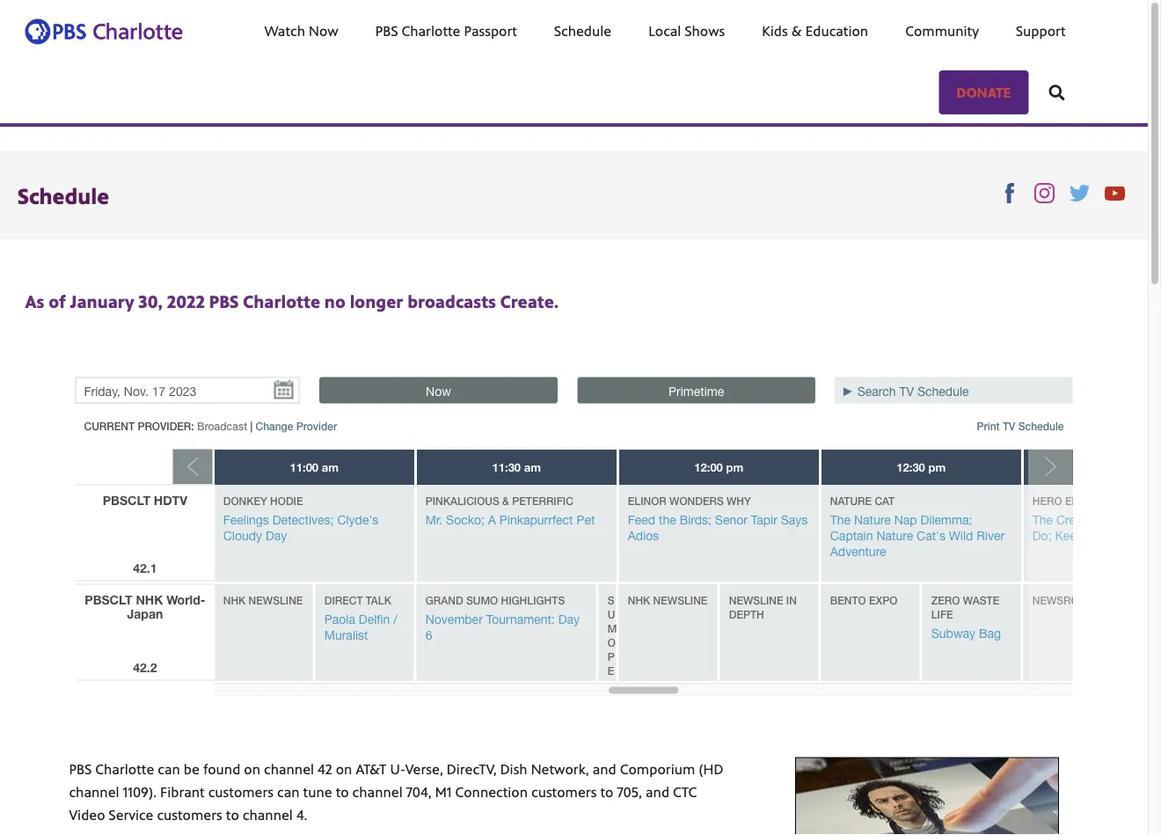 Task type: describe. For each thing, give the bounding box(es) containing it.
broadcast
[[197, 420, 247, 432]]

donate link
[[946, 9, 1029, 53]]

development
[[29, 233, 109, 251]]

resources for education
[[823, 66, 895, 84]]

schedule inside button
[[1019, 420, 1064, 432]]

s u m o p e d i a button
[[608, 594, 618, 719]]

primetime button
[[578, 377, 816, 403]]

pbs for pbs kids pbs kids videos
[[29, 106, 51, 124]]

be
[[184, 759, 200, 778]]

videos
[[81, 132, 121, 150]]

mr.
[[426, 512, 443, 527]]

pbs kids videos link
[[29, 132, 121, 150]]

as
[[25, 289, 44, 313]]

a inside "3d project i have a dream speeches"
[[428, 132, 437, 150]]

the crew who snows cell
[[1025, 484, 1162, 581]]

channel down at&t
[[353, 782, 403, 801]]

pm for 12:00 pm
[[727, 460, 744, 473]]

newsline in depth button
[[730, 594, 798, 620]]

senor
[[716, 512, 748, 527]]

e
[[608, 664, 615, 677]]

zero waste life subway bag
[[932, 594, 1002, 640]]

clyde's
[[338, 512, 379, 527]]

cloudy
[[224, 528, 263, 542]]

donate
[[964, 21, 1012, 40]]

channel up video at the bottom left
[[69, 782, 119, 801]]

d
[[608, 678, 616, 691]]

local shows
[[649, 21, 725, 40]]

day inside donkey hodie feelings detectives; clyde's cloudy day
[[266, 528, 288, 542]]

adventure
[[831, 544, 887, 558]]

directv,
[[447, 759, 497, 778]]

0 horizontal spatial education link
[[29, 185, 88, 203]]

instagram image
[[1035, 183, 1055, 203]]

bag
[[980, 626, 1002, 640]]

local education spotlight link
[[196, 106, 345, 124]]

feelings detectives; clyde's cloudy day cell
[[215, 484, 417, 581]]

nhk for 1st nhk newsline button from right
[[629, 594, 651, 606]]

newsroom tokyo button
[[1033, 594, 1137, 606]]

► search tv schedule
[[842, 384, 969, 398]]

pm for 12:30 pm
[[929, 460, 947, 473]]

talk
[[366, 594, 392, 606]]

cat's
[[918, 528, 946, 542]]

verse,
[[405, 759, 443, 778]]

s
[[608, 594, 615, 606]]

paola delfin / muralist cell
[[316, 584, 417, 681]]

passport inside 'link'
[[464, 21, 517, 40]]

6
[[426, 627, 433, 642]]

spotlight
[[292, 106, 345, 124]]

at&t
[[356, 759, 387, 778]]

row group inside grid
[[75, 484, 215, 681]]

the nature nap dilemma; captain nature cat's wild river adventure cell
[[822, 484, 1025, 581]]

change
[[256, 420, 293, 432]]

local education spotlight
[[196, 106, 345, 124]]

education early childhood development
[[29, 185, 122, 251]]

twitter image
[[1070, 183, 1090, 203]]

local for local shows
[[649, 21, 682, 40]]

pbsclt nhk world- japan
[[85, 592, 205, 621]]

am for 11:30 am
[[525, 460, 542, 473]]

kids & education link
[[745, 0, 886, 62]]

2 nhk newsline button from the left
[[629, 594, 708, 606]]

1 schedule link from the left
[[272, 0, 364, 62]]

the for the crew who snows
[[1033, 512, 1054, 527]]

11:00
[[290, 460, 319, 473]]

pbs for pbs charlotte can be found on channel 42 on at&t u-verse, directv, dish network, and comporium (hd channel 1109). fibrant customers can tune to channel 704, m1 connection customers to 705, and ctc video service customers to channel 4.
[[69, 759, 92, 778]]

why
[[727, 494, 752, 507]]

shows
[[685, 21, 725, 40]]

facebook image
[[1000, 183, 1020, 203]]

1 on from the left
[[244, 759, 261, 778]]

nhk for second nhk newsline button from right
[[224, 594, 246, 606]]

education left spotlight
[[230, 106, 289, 124]]

3d
[[388, 106, 404, 124]]

tapir
[[752, 512, 778, 527]]

42
[[318, 759, 332, 778]]

newsline in depth
[[730, 594, 798, 620]]

bento
[[831, 594, 867, 606]]

grand
[[426, 594, 464, 606]]

mr. socko; a pinkapurrfect pet cell
[[417, 484, 620, 581]]

0 vertical spatial education link
[[681, 0, 779, 62]]

to left 705,
[[601, 782, 614, 801]]

12:30
[[898, 460, 926, 473]]

grand sumo highlights button
[[426, 594, 566, 606]]

column header inside grid
[[1025, 449, 1162, 484]]

hodie
[[271, 494, 304, 507]]

search
[[858, 384, 896, 398]]

s u m o p e d i a
[[608, 594, 618, 719]]

network,
[[531, 759, 589, 778]]

charlotte for passport
[[402, 21, 461, 40]]

ctc
[[673, 782, 697, 801]]

1 search image from the top
[[1049, 23, 1065, 39]]

life
[[932, 608, 954, 620]]

education inside "link"
[[806, 21, 869, 40]]

12:30 pm
[[898, 460, 947, 473]]

donate link
[[939, 70, 1029, 114]]

paola
[[325, 611, 356, 626]]

feed the birds; senor tapir says adios cell
[[620, 484, 822, 581]]

2022
[[167, 289, 205, 313]]

donkey hodie feelings detectives; clyde's cloudy day
[[224, 494, 379, 542]]

early childhood development link
[[29, 211, 122, 251]]

tune
[[303, 782, 332, 801]]

newsroom tokyo
[[1033, 594, 1137, 606]]

pinkalicious & peterrific mr. socko; a pinkapurrfect pet
[[426, 494, 596, 527]]

11:30 am
[[493, 460, 542, 473]]

november
[[426, 611, 483, 626]]

u
[[608, 608, 616, 620]]

direct talk paola delfin / muralist
[[325, 594, 398, 642]]

create.
[[501, 289, 559, 313]]

nhk inside pbsclt nhk world- japan
[[136, 592, 163, 607]]

kids & education
[[762, 21, 869, 40]]

& for pinkalicious & peterrific mr. socko; a pinkapurrfect pet
[[503, 494, 510, 507]]

as of january 30, 2022 pbs charlotte no longer broadcasts create.
[[25, 289, 559, 313]]

dilemma;
[[921, 512, 973, 527]]

2 vertical spatial nature
[[877, 528, 914, 542]]

bento expo
[[831, 594, 898, 606]]

row header containing pbsclt hdtv
[[75, 484, 215, 581]]

2 search image from the top
[[1049, 84, 1065, 100]]

day inside grand sumo highlights november tournament: day 6
[[559, 611, 580, 626]]

a inside pinkalicious & peterrific mr. socko; a pinkapurrfect pet
[[489, 512, 497, 527]]

row header containing pbsclt nhk world- japan
[[75, 584, 215, 681]]

feelings
[[224, 512, 270, 527]]

channel left 42
[[264, 759, 314, 778]]

connection
[[455, 782, 528, 801]]

2 schedule link from the left
[[537, 0, 629, 62]]

hero elementary the crew who snows
[[1033, 494, 1162, 542]]

tournament:
[[487, 611, 556, 626]]

resources for classroom
[[812, 106, 872, 124]]

primetime
[[669, 384, 725, 398]]

zero waste life button
[[932, 594, 1000, 620]]

education for education early childhood development
[[29, 185, 88, 203]]

japan
[[127, 606, 163, 621]]



Task type: locate. For each thing, give the bounding box(es) containing it.
0 vertical spatial tv
[[900, 384, 914, 398]]

current provider: broadcast | change provider
[[84, 420, 337, 432]]

0 horizontal spatial tv
[[900, 384, 914, 398]]

the down the hero
[[1033, 512, 1054, 527]]

nature down the nature cat button on the bottom right
[[855, 512, 892, 527]]

dream
[[440, 132, 480, 150]]

pbs charlotte passport link
[[358, 0, 535, 62]]

direct
[[325, 594, 363, 606]]

education up classroom
[[747, 66, 820, 84]]

outreach
[[912, 66, 980, 84]]

1 row header from the top
[[75, 484, 215, 581]]

(hd
[[699, 759, 724, 778]]

2 am from the left
[[525, 460, 542, 473]]

newsline for 1st nhk newsline button from right
[[654, 594, 708, 606]]

0 horizontal spatial nhk newsline
[[224, 594, 304, 606]]

1 horizontal spatial can
[[277, 782, 300, 801]]

1 horizontal spatial tv
[[1003, 420, 1016, 432]]

0 horizontal spatial a
[[428, 132, 437, 150]]

fibrant
[[160, 782, 205, 801]]

1 the from the left
[[831, 512, 852, 527]]

row header up pbsclt nhk world- japan
[[75, 484, 215, 581]]

nature left cat
[[831, 494, 873, 507]]

& inside kids & education "link"
[[792, 21, 802, 40]]

pinkalicious & peterrific button
[[426, 494, 574, 507]]

704,
[[406, 782, 432, 801]]

2 row header from the top
[[75, 584, 215, 681]]

support inside "membership & support" link
[[612, 21, 662, 40]]

1 vertical spatial pbsclt
[[85, 592, 132, 607]]

dish
[[500, 759, 528, 778]]

customers down fibrant
[[157, 805, 223, 824]]

2 vertical spatial charlotte
[[95, 759, 154, 778]]

now inside button
[[426, 384, 451, 398]]

watch right ways
[[438, 21, 479, 40]]

1 nhk newsline button from the left
[[224, 594, 304, 606]]

nhk down "42.1"
[[136, 592, 163, 607]]

pbsclt inside pbsclt nhk world- japan
[[85, 592, 132, 607]]

1 vertical spatial day
[[559, 611, 580, 626]]

42.1
[[133, 560, 157, 575]]

schedule
[[289, 21, 347, 40], [554, 21, 612, 40], [18, 180, 109, 210], [918, 384, 969, 398], [1019, 420, 1064, 432]]

0 horizontal spatial can
[[158, 759, 180, 778]]

on
[[244, 759, 261, 778], [336, 759, 352, 778]]

am right 11:00
[[322, 460, 339, 473]]

education left kids & education
[[699, 21, 762, 40]]

0 horizontal spatial am
[[322, 460, 339, 473]]

a right "have"
[[428, 132, 437, 150]]

to down the found
[[226, 805, 239, 824]]

2 the from the left
[[1033, 512, 1054, 527]]

nhk newsline button down cloudy
[[224, 594, 304, 606]]

november tournament: day 6 cell
[[417, 584, 600, 681]]

/
[[394, 611, 398, 626]]

nhk newsline down cloudy
[[224, 594, 304, 606]]

resources up learning
[[812, 106, 872, 124]]

11:30
[[493, 460, 522, 473]]

resources inside classroom resources at home learning toolkit
[[812, 106, 872, 124]]

ways to watch
[[384, 21, 479, 40]]

watch up local education spotlight link
[[264, 21, 305, 40]]

passport link
[[856, 0, 944, 62]]

world-
[[166, 592, 205, 607]]

customers down the found
[[208, 782, 274, 801]]

1 horizontal spatial newsline
[[654, 594, 708, 606]]

3d project link
[[388, 106, 448, 124]]

row group containing pbsclt hdtv
[[75, 484, 215, 681]]

pbsclt for pbsclt nhk world- japan
[[85, 592, 132, 607]]

1 nhk newsline from the left
[[224, 594, 304, 606]]

& left 'outreach'
[[898, 66, 908, 84]]

i
[[608, 692, 611, 705]]

nhk newsline for second nhk newsline button from right
[[224, 594, 304, 606]]

o
[[608, 636, 616, 648]]

1109).
[[123, 782, 157, 801]]

1 vertical spatial nature
[[855, 512, 892, 527]]

support
[[612, 21, 662, 40], [1016, 21, 1066, 40]]

zero
[[932, 594, 961, 606]]

on right 42
[[336, 759, 352, 778]]

classroom resources at home learning toolkit
[[747, 106, 897, 150]]

0 vertical spatial can
[[158, 759, 180, 778]]

0 horizontal spatial pm
[[727, 460, 744, 473]]

to right tune
[[336, 782, 349, 801]]

to right ways
[[421, 21, 434, 40]]

am for 11:00 am
[[322, 460, 339, 473]]

am right the 11:30
[[525, 460, 542, 473]]

1 vertical spatial can
[[277, 782, 300, 801]]

0 vertical spatial day
[[266, 528, 288, 542]]

& inside "membership & support" link
[[598, 21, 608, 40]]

1 vertical spatial search image
[[1049, 84, 1065, 100]]

pm right 12:30
[[929, 460, 947, 473]]

education inside the education early childhood development
[[29, 185, 88, 203]]

schedule link
[[272, 0, 364, 62], [537, 0, 629, 62]]

1 horizontal spatial day
[[559, 611, 580, 626]]

the inside nature cat the nature nap dilemma; captain nature cat's wild river adventure
[[831, 512, 852, 527]]

tv right print
[[1003, 420, 1016, 432]]

column header
[[1025, 449, 1162, 484]]

1 vertical spatial a
[[489, 512, 497, 527]]

0 vertical spatial charlotte
[[402, 21, 461, 40]]

2 passport from the left
[[873, 21, 927, 40]]

0 horizontal spatial support
[[612, 21, 662, 40]]

youtube image
[[1105, 183, 1126, 203]]

0 horizontal spatial charlotte
[[95, 759, 154, 778]]

wild
[[950, 528, 974, 542]]

... image
[[274, 380, 294, 399]]

about link
[[781, 0, 854, 62]]

pm right 12:00
[[727, 460, 744, 473]]

0 vertical spatial nature
[[831, 494, 873, 507]]

i have a dream speeches link
[[388, 132, 539, 150]]

1 horizontal spatial education link
[[681, 0, 779, 62]]

row group
[[75, 484, 215, 681]]

0 vertical spatial and
[[593, 759, 617, 778]]

resources
[[823, 66, 895, 84], [812, 106, 872, 124]]

0 vertical spatial kids
[[762, 21, 788, 40]]

1 passport from the left
[[464, 21, 517, 40]]

pbsclt for pbsclt hdtv
[[103, 493, 150, 507]]

1 vertical spatial local
[[196, 106, 227, 124]]

newsline right s at the right of page
[[654, 594, 708, 606]]

pbsclt left world-
[[85, 592, 132, 607]]

1 vertical spatial resources
[[812, 106, 872, 124]]

1 horizontal spatial and
[[646, 782, 670, 801]]

on right the found
[[244, 759, 261, 778]]

highlights
[[502, 594, 566, 606]]

0 horizontal spatial and
[[593, 759, 617, 778]]

cat
[[876, 494, 896, 507]]

tokyo
[[1100, 594, 1137, 606]]

education up early
[[29, 185, 88, 203]]

2 horizontal spatial newsline
[[730, 594, 784, 606]]

kids left about
[[762, 21, 788, 40]]

delfin
[[359, 611, 391, 626]]

1 horizontal spatial support
[[1016, 21, 1066, 40]]

nhk right s at the right of page
[[629, 594, 651, 606]]

pbs inside 'pbs charlotte passport' 'link'
[[376, 21, 398, 40]]

1 horizontal spatial nhk newsline button
[[629, 594, 708, 606]]

& right membership
[[598, 21, 608, 40]]

pet
[[577, 512, 596, 527]]

elinor
[[629, 494, 667, 507]]

pbs kids pbs kids videos
[[29, 106, 121, 150]]

now
[[309, 21, 339, 40], [426, 384, 451, 398]]

12:00 pm
[[695, 460, 744, 473]]

wtvi image
[[25, 19, 197, 44]]

education up education resources & outreach
[[806, 21, 869, 40]]

0 vertical spatial local
[[649, 21, 682, 40]]

current
[[84, 420, 135, 432]]

nhk newsline button right s at the right of page
[[629, 594, 708, 606]]

pbs for pbs charlotte passport
[[376, 21, 398, 40]]

1 horizontal spatial pm
[[929, 460, 947, 473]]

birds;
[[680, 512, 712, 527]]

1 newsline from the left
[[249, 594, 304, 606]]

0 horizontal spatial watch
[[264, 21, 305, 40]]

and
[[593, 759, 617, 778], [646, 782, 670, 801]]

0 horizontal spatial local
[[196, 106, 227, 124]]

pinkapurrfect
[[500, 512, 574, 527]]

tv right search
[[900, 384, 914, 398]]

1 horizontal spatial on
[[336, 759, 352, 778]]

kids inside kids & education "link"
[[762, 21, 788, 40]]

can up 4.
[[277, 782, 300, 801]]

1 vertical spatial row header
[[75, 584, 215, 681]]

11:00 am
[[290, 460, 339, 473]]

local for local education spotlight
[[196, 106, 227, 124]]

speeches
[[483, 132, 539, 150]]

42.2
[[133, 660, 157, 674]]

day down highlights
[[559, 611, 580, 626]]

1 horizontal spatial passport
[[873, 21, 927, 40]]

support inside support link
[[1016, 21, 1066, 40]]

nhk newsline right s at the right of page
[[629, 594, 708, 606]]

2 vertical spatial kids
[[54, 132, 78, 150]]

None text field
[[79, 380, 260, 402]]

0 horizontal spatial on
[[244, 759, 261, 778]]

2 on from the left
[[336, 759, 352, 778]]

search image
[[1049, 23, 1065, 39], [1049, 84, 1065, 100]]

1 horizontal spatial nhk newsline
[[629, 594, 708, 606]]

detectives;
[[273, 512, 334, 527]]

early
[[29, 211, 58, 229]]

socko;
[[447, 512, 485, 527]]

charlotte inside 'link'
[[402, 21, 461, 40]]

a down pinkalicious & peterrific button
[[489, 512, 497, 527]]

education for education
[[699, 21, 762, 40]]

charlotte inside pbs charlotte can be found on channel 42 on at&t u-verse, directv, dish network, and comporium (hd channel 1109). fibrant customers can tune to channel 704, m1 connection customers to 705, and ctc video service customers to channel 4.
[[95, 759, 154, 778]]

1 horizontal spatial am
[[525, 460, 542, 473]]

newsline for second nhk newsline button from right
[[249, 594, 304, 606]]

& down the 11:30
[[503, 494, 510, 507]]

& for kids & education
[[792, 21, 802, 40]]

2 nhk newsline from the left
[[629, 594, 708, 606]]

and right network,
[[593, 759, 617, 778]]

the up the captain
[[831, 512, 852, 527]]

0 horizontal spatial now
[[309, 21, 339, 40]]

passport
[[464, 21, 517, 40], [873, 21, 927, 40]]

0 horizontal spatial nhk newsline button
[[224, 594, 304, 606]]

newsline inside newsline in depth
[[730, 594, 784, 606]]

0 horizontal spatial day
[[266, 528, 288, 542]]

0 horizontal spatial passport
[[464, 21, 517, 40]]

& inside pinkalicious & peterrific mr. socko; a pinkapurrfect pet
[[503, 494, 510, 507]]

resources down passport link
[[823, 66, 895, 84]]

search image right donate link
[[1049, 23, 1065, 39]]

and down the comporium
[[646, 782, 670, 801]]

watch now
[[264, 21, 339, 40]]

the inside the hero elementary the crew who snows
[[1033, 512, 1054, 527]]

0 vertical spatial pbsclt
[[103, 493, 150, 507]]

no
[[325, 289, 346, 313]]

2 watch from the left
[[438, 21, 479, 40]]

crew
[[1057, 512, 1086, 527]]

newsline left direct
[[249, 594, 304, 606]]

education for education resources & outreach
[[747, 66, 820, 84]]

4.
[[296, 805, 308, 824]]

1 vertical spatial tv
[[1003, 420, 1016, 432]]

1 pm from the left
[[727, 460, 744, 473]]

support left shows
[[612, 21, 662, 40]]

1 horizontal spatial charlotte
[[243, 289, 320, 313]]

kids down pbs kids link
[[54, 132, 78, 150]]

1 horizontal spatial now
[[426, 384, 451, 398]]

0 horizontal spatial the
[[831, 512, 852, 527]]

nap
[[895, 512, 918, 527]]

0 horizontal spatial nhk
[[136, 592, 163, 607]]

1 support from the left
[[612, 21, 662, 40]]

ways to watch link
[[366, 0, 496, 62]]

grid
[[75, 449, 1162, 719]]

membership
[[515, 21, 594, 40]]

service
[[109, 805, 154, 824]]

change provider button
[[256, 420, 337, 432]]

found
[[203, 759, 241, 778]]

feed
[[629, 512, 656, 527]]

day down detectives;
[[266, 528, 288, 542]]

1 vertical spatial now
[[426, 384, 451, 398]]

1 horizontal spatial the
[[1033, 512, 1054, 527]]

2 horizontal spatial nhk
[[629, 594, 651, 606]]

watch now link
[[247, 0, 356, 62]]

customers down network,
[[532, 782, 597, 801]]

0 horizontal spatial newsline
[[249, 594, 304, 606]]

peterrific
[[513, 494, 574, 507]]

elinor wonders why button
[[629, 494, 752, 507]]

& up education resources & outreach
[[792, 21, 802, 40]]

|
[[250, 420, 253, 432]]

row header
[[75, 484, 215, 581], [75, 584, 215, 681]]

search image down support link
[[1049, 84, 1065, 100]]

& for membership & support
[[598, 21, 608, 40]]

subway bag cell
[[923, 584, 1025, 681]]

the
[[660, 512, 677, 527]]

pbs
[[376, 21, 398, 40], [29, 106, 51, 124], [29, 132, 51, 150], [209, 289, 239, 313], [69, 759, 92, 778]]

row header down "42.1"
[[75, 584, 215, 681]]

charlotte for can
[[95, 759, 154, 778]]

0 vertical spatial search image
[[1049, 23, 1065, 39]]

nature down nap
[[877, 528, 914, 542]]

tv inside button
[[1003, 420, 1016, 432]]

can left be
[[158, 759, 180, 778]]

1 am from the left
[[322, 460, 339, 473]]

1 horizontal spatial watch
[[438, 21, 479, 40]]

1 horizontal spatial local
[[649, 21, 682, 40]]

donate
[[957, 83, 1012, 102]]

print
[[977, 420, 1000, 432]]

channel left 4.
[[243, 805, 293, 824]]

pbsclt left hdtv
[[103, 493, 150, 507]]

0 horizontal spatial schedule link
[[272, 0, 364, 62]]

1 horizontal spatial schedule link
[[537, 0, 629, 62]]

1 vertical spatial and
[[646, 782, 670, 801]]

broadcasts
[[408, 289, 496, 313]]

pbs inside pbs charlotte can be found on channel 42 on at&t u-verse, directv, dish network, and comporium (hd channel 1109). fibrant customers can tune to channel 704, m1 connection customers to 705, and ctc video service customers to channel 4.
[[69, 759, 92, 778]]

2 horizontal spatial charlotte
[[402, 21, 461, 40]]

nhk newsline for 1st nhk newsline button from right
[[629, 594, 708, 606]]

kids up 'pbs kids videos' link
[[54, 106, 78, 124]]

1 vertical spatial kids
[[54, 106, 78, 124]]

education link
[[681, 0, 779, 62], [29, 185, 88, 203]]

about
[[799, 21, 837, 40]]

now button
[[320, 377, 558, 403]]

0 vertical spatial a
[[428, 132, 437, 150]]

0 vertical spatial resources
[[823, 66, 895, 84]]

1 vertical spatial education link
[[29, 185, 88, 203]]

1 horizontal spatial nhk
[[224, 594, 246, 606]]

nhk right world-
[[224, 594, 246, 606]]

1 horizontal spatial a
[[489, 512, 497, 527]]

elinor wonders why feed the birds; senor tapir says adios
[[629, 494, 809, 542]]

grid containing pbsclt hdtv
[[75, 449, 1162, 719]]

says
[[782, 512, 809, 527]]

2 support from the left
[[1016, 21, 1066, 40]]

subway
[[932, 626, 976, 640]]

2 pm from the left
[[929, 460, 947, 473]]

the for the nature nap dilemma; captain nature cat's wild river adventure
[[831, 512, 852, 527]]

0 vertical spatial row header
[[75, 484, 215, 581]]

classroom resources link
[[747, 106, 872, 124]]

donkey
[[224, 494, 268, 507]]

3 newsline from the left
[[730, 594, 784, 606]]

support right donate
[[1016, 21, 1066, 40]]

membership & support link
[[498, 0, 679, 62]]

newsline up depth
[[730, 594, 784, 606]]

1 vertical spatial charlotte
[[243, 289, 320, 313]]

tv
[[900, 384, 914, 398], [1003, 420, 1016, 432]]

0 vertical spatial now
[[309, 21, 339, 40]]

2 newsline from the left
[[654, 594, 708, 606]]

who
[[1090, 512, 1115, 527]]

p
[[608, 650, 615, 663]]

1 watch from the left
[[264, 21, 305, 40]]



Task type: vqa. For each thing, say whether or not it's contained in the screenshot.


